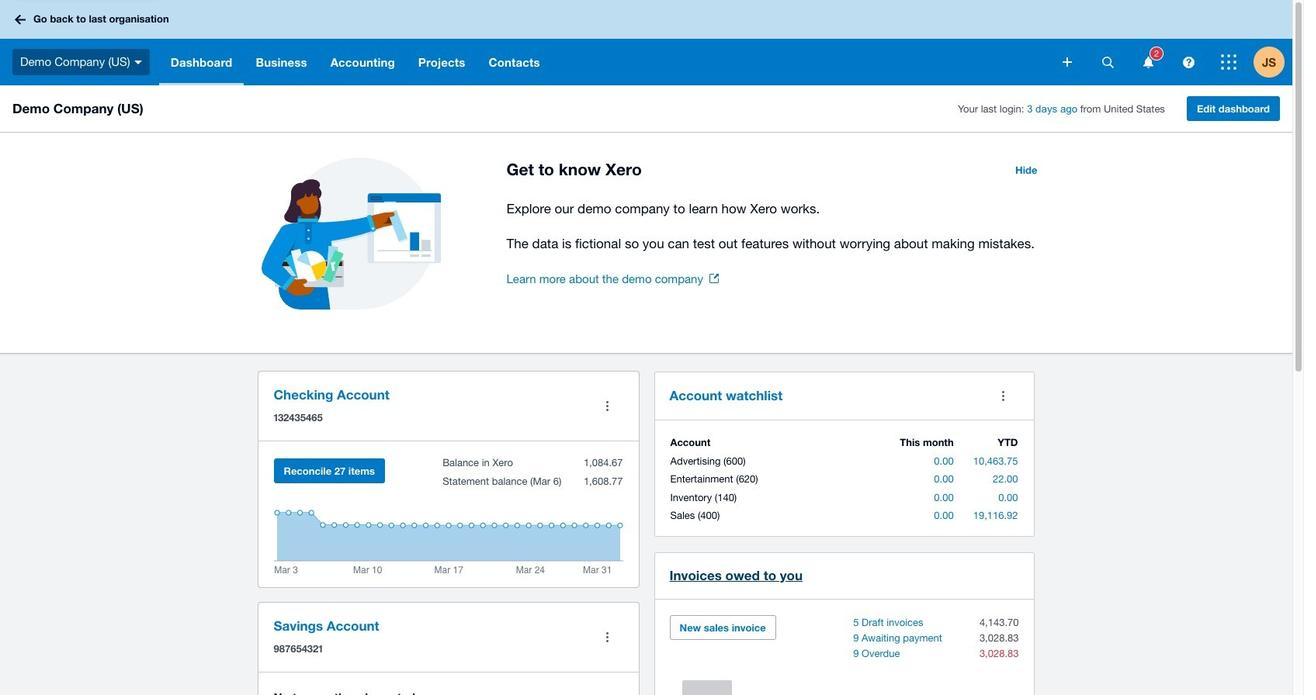 Task type: vqa. For each thing, say whether or not it's contained in the screenshot.
the leftmost svg icon
yes



Task type: locate. For each thing, give the bounding box(es) containing it.
svg image
[[15, 14, 26, 24], [1221, 54, 1237, 70], [1102, 56, 1114, 68], [1183, 56, 1195, 68]]

banner
[[0, 0, 1293, 85]]

manage menu toggle image
[[592, 391, 623, 422]]

0 horizontal spatial svg image
[[134, 60, 142, 64]]

1 horizontal spatial svg image
[[1063, 57, 1072, 67]]

svg image
[[1143, 56, 1154, 68], [1063, 57, 1072, 67], [134, 60, 142, 64]]



Task type: describe. For each thing, give the bounding box(es) containing it.
accounts watchlist options image
[[988, 380, 1019, 412]]

intro banner body element
[[507, 198, 1047, 255]]

2 horizontal spatial svg image
[[1143, 56, 1154, 68]]



